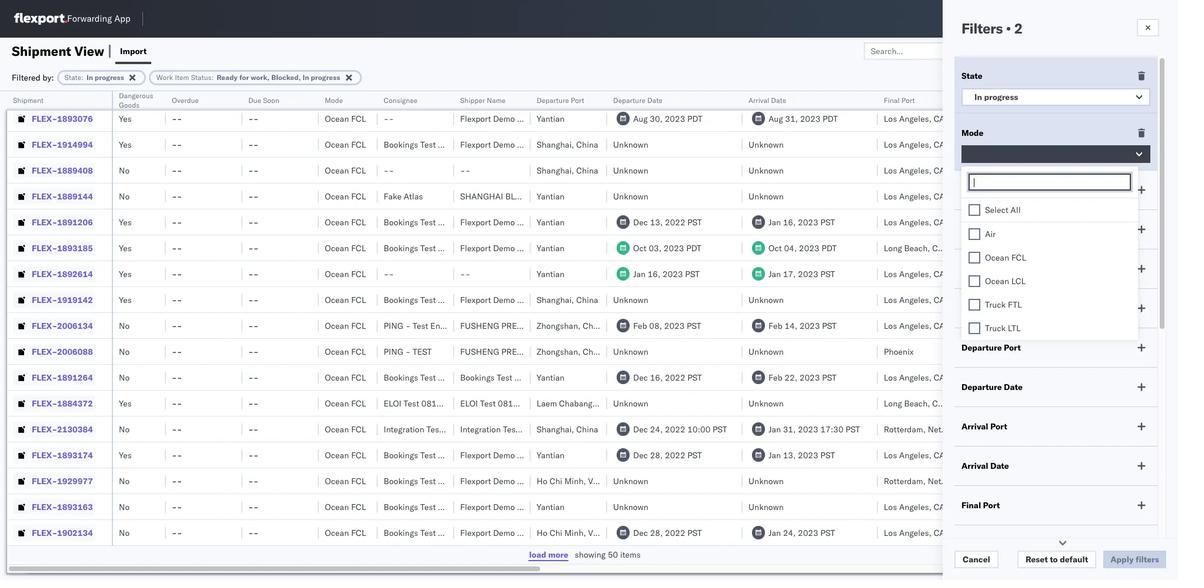 Task type: vqa. For each thing, say whether or not it's contained in the screenshot.


Task type: describe. For each thing, give the bounding box(es) containing it.
co. for 1911466
[[549, 87, 560, 98]]

arrival date inside button
[[749, 96, 787, 105]]

fcl for flex-1893185
[[351, 243, 366, 254]]

1 horizontal spatial shipper name
[[962, 224, 1018, 235]]

flex-1929977 button
[[13, 473, 95, 490]]

quoted delivery date
[[961, 91, 1012, 110]]

bookings for flex-1893185
[[384, 243, 418, 254]]

1 horizontal spatial final
[[962, 501, 982, 511]]

demo for 1893163
[[493, 502, 515, 513]]

oct 03, 2023 pdt
[[634, 243, 702, 254]]

bookings test consignee for flex-1893163
[[384, 502, 478, 513]]

flex-1911466 button
[[13, 85, 95, 101]]

work
[[157, 73, 173, 82]]

flex- for 1893185
[[32, 243, 57, 254]]

ltd for test
[[566, 321, 581, 331]]

dec for jan 13, 2023 pst
[[634, 450, 648, 461]]

shipper for flex-1891206
[[517, 217, 546, 228]]

destination d for oct 04, 2023 pdt
[[1132, 243, 1179, 254]]

feb left 14,
[[769, 321, 783, 331]]

flexport. image
[[14, 13, 67, 25]]

phoenix
[[884, 347, 914, 357]]

due soon
[[248, 96, 279, 105]]

jun 19, 2023 pdt
[[961, 424, 1029, 435]]

ca for flex-1893076
[[934, 113, 946, 124]]

cancel
[[963, 555, 991, 565]]

angeles, for flex-2006134
[[900, 321, 932, 331]]

departure port inside "departure port" button
[[537, 96, 585, 105]]

flex-1891264 button
[[13, 370, 95, 386]]

1892614
[[57, 269, 93, 279]]

4 d from the top
[[1177, 295, 1179, 305]]

dangerous goods button
[[113, 89, 162, 110]]

9 d from the top
[[1177, 502, 1179, 513]]

aug for aug 30, 2023 pdt
[[634, 113, 648, 124]]

los for flex-1893174
[[884, 450, 898, 461]]

1 eloi test 081801 from the left
[[384, 398, 452, 409]]

departure port button
[[531, 94, 596, 105]]

1914994
[[57, 139, 93, 150]]

flex- for 1891264
[[32, 372, 57, 383]]

nov
[[961, 243, 976, 254]]

mar
[[769, 87, 784, 98]]

1 vertical spatial departure date
[[962, 382, 1023, 393]]

8 yantian from the top
[[537, 502, 565, 513]]

date up feb 28, 2023 pst
[[991, 461, 1010, 472]]

2022 for jan 24, 2023 pst
[[665, 528, 686, 539]]

2 vertical spatial arrival
[[962, 461, 989, 472]]

dec 16, 2022 pst
[[634, 372, 702, 383]]

flex-1929977
[[32, 476, 93, 487]]

shipper inside button
[[460, 96, 485, 105]]

ocean fcl for flex-1902134
[[325, 528, 366, 539]]

dangerous
[[119, 91, 153, 100]]

6 d from the top
[[1177, 347, 1179, 357]]

(vietnam) for los angeles, ca
[[549, 528, 589, 539]]

2 vertical spatial 13,
[[784, 450, 796, 461]]

shanghai, for jun 19, 2023 pdt
[[537, 424, 575, 435]]

fcl for flex-2006088
[[351, 347, 366, 357]]

9 destination from the top
[[1132, 502, 1175, 513]]

ca for flex-1914994
[[934, 139, 946, 150]]

flex-1891206
[[32, 217, 93, 228]]

port right 19,
[[991, 422, 1008, 432]]

1902134
[[57, 528, 93, 539]]

2022 for feb 22, 2023 pst
[[665, 372, 686, 383]]

mar 03, 2023 pst
[[769, 87, 838, 98]]

ocean fcl for flex-1893185
[[325, 243, 366, 254]]

bicu1234565, demu1232567
[[1055, 87, 1175, 98]]

flex- for 2006088
[[32, 347, 57, 357]]

fcl for flex-2130384
[[351, 424, 366, 435]]

16, down 08,
[[650, 372, 663, 383]]

1929977
[[57, 476, 93, 487]]

all
[[1011, 205, 1021, 215]]

flex-2130384 button
[[13, 421, 95, 438]]

20,
[[978, 243, 991, 254]]

consignee for flex-1893185
[[438, 243, 478, 254]]

thailand
[[598, 398, 630, 409]]

bicu1234565,
[[1055, 87, 1113, 98]]

fake
[[384, 191, 402, 202]]

flex-1893076 button
[[13, 110, 95, 127]]

flex- for 1889408
[[32, 165, 57, 176]]

consignee for flex-1893163
[[438, 502, 478, 513]]

filters
[[962, 19, 1003, 37]]

los for flex-1889144
[[884, 191, 898, 202]]

china for flex-1914994
[[577, 139, 599, 150]]

2 eloi test 081801 from the left
[[460, 398, 529, 409]]

container
[[1055, 91, 1087, 100]]

1 vertical spatial 17,
[[784, 269, 796, 279]]

1 vertical spatial jan 17, 2023 pst
[[769, 269, 836, 279]]

in inside button
[[975, 92, 983, 102]]

ho for rotterdam, netherlands
[[537, 476, 548, 487]]

1 horizontal spatial jan 16, 2023 pst
[[769, 217, 836, 228]]

dec for jan 31, 2023 17:30 pst
[[634, 424, 648, 435]]

showing 50 items
[[575, 550, 641, 561]]

dec down nov
[[961, 269, 976, 279]]

ocean for 1893163
[[325, 502, 349, 513]]

0 vertical spatial jan 13, 2023 pst
[[961, 191, 1028, 202]]

truck ftl
[[986, 300, 1023, 310]]

file
[[1059, 46, 1074, 56]]

flex-1914994
[[32, 139, 93, 150]]

feb for flex-1919142
[[961, 295, 975, 305]]

3 resize handle column header from the left
[[228, 91, 243, 581]]

feb 02, 2023 pst for pdt
[[961, 113, 1029, 124]]

1 vertical spatial final port
[[962, 501, 1001, 511]]

1893185
[[57, 243, 93, 254]]

1 081801 from the left
[[422, 398, 452, 409]]

reset to default
[[1026, 555, 1089, 565]]

ocean fcl for flex-1889144
[[325, 191, 366, 202]]

jan 31, 2023 17:30 pst
[[769, 424, 861, 435]]

chi for los angeles, ca
[[550, 528, 563, 539]]

d for feb 22, 2023 pst
[[1177, 372, 1179, 383]]

2 yantian from the top
[[537, 191, 565, 202]]

flex-1892614
[[32, 269, 93, 279]]

06,
[[977, 295, 990, 305]]

consignee for flex-1891264
[[438, 372, 478, 383]]

ping for ping - test entity
[[384, 321, 404, 331]]

select all
[[986, 205, 1021, 215]]

jan 09, 2023 pst
[[961, 165, 1028, 176]]

feb for flex-1911466
[[961, 87, 975, 98]]

2 horizontal spatial 13,
[[976, 191, 988, 202]]

0 vertical spatial jan 17, 2023 pst
[[961, 217, 1028, 228]]

los angeles, ca for 1893174
[[884, 450, 946, 461]]

resize handle column header for arrival date
[[864, 91, 879, 581]]

arrival date button
[[743, 94, 867, 105]]

feb 08, 2023 pst
[[634, 321, 702, 331]]

1893174
[[57, 450, 93, 461]]

select
[[986, 205, 1009, 215]]

flex-1893076
[[32, 113, 93, 124]]

1891206
[[57, 217, 93, 228]]

flex-1892614 button
[[13, 266, 95, 282]]

resize handle column header for consignee
[[440, 91, 455, 581]]

flex-1911466
[[32, 87, 93, 98]]

goods
[[119, 101, 140, 110]]

flex- for 1911466
[[32, 87, 57, 98]]

1 eloi from the left
[[384, 398, 402, 409]]

jan 24, 2023 pst
[[769, 528, 836, 539]]

feb 27, 2023 pst for phoenix
[[961, 347, 1029, 357]]

flex-1893174
[[32, 450, 93, 461]]

oct for oct 03, 2023 pdt
[[634, 243, 647, 254]]

date inside button
[[648, 96, 663, 105]]

shipment view
[[12, 43, 104, 59]]

reset
[[1026, 555, 1049, 565]]

1 horizontal spatial progress
[[311, 73, 340, 82]]

shipper for flex-1893185
[[517, 243, 546, 254]]

co. for 1914994
[[549, 139, 560, 150]]

14,
[[785, 321, 798, 331]]

19,
[[976, 424, 989, 435]]

flex-2130384
[[32, 424, 93, 435]]

4 destination from the top
[[1132, 295, 1175, 305]]

6 destination d from the top
[[1132, 347, 1179, 357]]

los angeles, ca for 1892614
[[884, 269, 946, 279]]

ho chi minh, vietnam for rotterdam, netherlands
[[537, 476, 619, 487]]

flexport for 1893185
[[460, 243, 491, 254]]

ready
[[217, 73, 238, 82]]

netherlands for jun 19, 2023 pdt
[[928, 424, 975, 435]]

1 vertical spatial mode
[[962, 128, 984, 138]]

16, up oct 04, 2023 pdt
[[784, 217, 796, 228]]

pdt for aug 30, 2023 pdt
[[688, 113, 703, 124]]

consignee name
[[962, 264, 1029, 274]]

dec 04, 2023 pst
[[961, 269, 1030, 279]]

vessel
[[962, 303, 988, 314]]

entity
[[431, 321, 453, 331]]

24, for 2022
[[650, 424, 663, 435]]

fusheng precision co., ltd for ping - test
[[460, 347, 581, 357]]

2 eloi from the left
[[460, 398, 478, 409]]

pdt for oct 03, 2023 pdt
[[687, 243, 702, 254]]

items
[[621, 550, 641, 561]]

angeles, for flex-1892614
[[900, 269, 932, 279]]

pdt for aug 31, 2023 pdt
[[823, 113, 838, 124]]

shipper for flex-1902134
[[517, 528, 546, 539]]

jan 23, 2023 pst
[[961, 372, 1028, 383]]

angeles, for flex-1889144
[[900, 191, 932, 202]]

numbers
[[1055, 101, 1084, 110]]

10:00
[[688, 424, 711, 435]]

ocean for 1892614
[[325, 269, 349, 279]]

yantian for aug 30, 2023 pdt
[[537, 113, 565, 124]]

consignee for flex-1911466
[[438, 87, 478, 98]]

flexport demo shipper co. for 1919142
[[460, 295, 560, 305]]

co., for ping - test entity
[[547, 321, 564, 331]]

date up jan 27, 2023 pst
[[1005, 382, 1023, 393]]

quoted
[[961, 91, 985, 100]]

ocean for 1893076
[[325, 113, 349, 124]]

flexport demo shipper (vietnam) for los angeles, ca
[[460, 528, 589, 539]]

demo for 1893174
[[493, 450, 515, 461]]

flex-1902134 button
[[13, 525, 95, 541]]

reset to default button
[[1018, 551, 1097, 569]]

shanghai, for feb 06, 2023 pst
[[537, 295, 575, 305]]

flex-1893163
[[32, 502, 93, 513]]

due
[[248, 96, 261, 105]]

date inside button
[[772, 96, 787, 105]]

destination for jan 13, 2023 pst
[[1132, 450, 1175, 461]]

yes for flex-1919142
[[119, 295, 132, 305]]

bookings test consignee for flex-1891206
[[384, 217, 478, 228]]

chabang,
[[559, 398, 595, 409]]

no for flex-1902134
[[119, 528, 130, 539]]

fcl for flex-1902134
[[351, 528, 366, 539]]

09,
[[976, 165, 988, 176]]

test for flex-1911466
[[421, 87, 436, 98]]

d for oct 04, 2023 pdt
[[1177, 243, 1179, 254]]

1 vertical spatial departure port
[[962, 343, 1022, 353]]

item
[[175, 73, 189, 82]]

truck for truck ftl
[[986, 300, 1006, 310]]

atlas
[[404, 191, 423, 202]]

chi for rotterdam, netherlands
[[550, 476, 563, 487]]

shipper for flex-1929977
[[517, 476, 546, 487]]

departure inside "departure port" button
[[537, 96, 569, 105]]

nov 20, 2023 pst
[[961, 243, 1030, 254]]

bookings test shipper china
[[460, 372, 568, 383]]

jun
[[961, 424, 974, 435]]

2006088
[[57, 347, 93, 357]]

final port button
[[879, 94, 943, 105]]

jan 27, 2023 pst
[[961, 398, 1028, 409]]

flex-1914994 button
[[13, 136, 95, 153]]

port inside button
[[902, 96, 915, 105]]

1 : from the left
[[81, 73, 84, 82]]

ocean fcl for flex-1892614
[[325, 269, 366, 279]]

flex-1891206 button
[[13, 214, 95, 231]]

co. for 1893174
[[549, 450, 560, 461]]

destination for oct 04, 2023 pdt
[[1132, 243, 1175, 254]]

partner
[[1132, 96, 1155, 105]]

view
[[74, 43, 104, 59]]

demo for 1893076
[[493, 113, 515, 124]]

27, for ca
[[977, 321, 990, 331]]

bookings for flex-1914994
[[384, 139, 418, 150]]

fcl for flex-1893076
[[351, 113, 366, 124]]

shanghai, china for jan 30, 2023 pst
[[537, 139, 599, 150]]

ocean for 1889408
[[325, 165, 349, 176]]

fcl for flex-1884372
[[351, 398, 366, 409]]

progress inside button
[[985, 92, 1019, 102]]

ca for flex-2006134
[[934, 321, 946, 331]]

1 vertical spatial arrival
[[962, 422, 989, 432]]

co. for 1919142
[[549, 295, 560, 305]]

port down feb 28, 2023 pst
[[984, 501, 1001, 511]]

4 destination d from the top
[[1132, 295, 1179, 305]]



Task type: locate. For each thing, give the bounding box(es) containing it.
flex- down the by:
[[32, 87, 57, 98]]

0 vertical spatial flexport demo shipper (vietnam)
[[460, 476, 589, 487]]

flexport demo shipper co.
[[460, 87, 560, 98], [460, 113, 560, 124], [460, 139, 560, 150], [460, 217, 560, 228], [460, 243, 560, 254], [460, 295, 560, 305], [460, 450, 560, 461], [460, 502, 560, 513]]

shipper for flex-1919142
[[517, 295, 546, 305]]

0 horizontal spatial 17,
[[784, 269, 796, 279]]

1 horizontal spatial arrival date
[[962, 461, 1010, 472]]

mode button
[[319, 94, 366, 105]]

0 vertical spatial feb 27, 2023 pst
[[961, 321, 1029, 331]]

31, left 17:30
[[784, 424, 796, 435]]

5 destination from the top
[[1132, 321, 1175, 331]]

ping - test
[[384, 347, 432, 357]]

4 resize handle column header from the left
[[305, 91, 319, 581]]

Search... text field
[[864, 42, 993, 60]]

3 shanghai, from the top
[[537, 295, 575, 305]]

11 angeles, from the top
[[900, 450, 932, 461]]

flex- up 'flex-1919142' button
[[32, 269, 57, 279]]

1 long from the top
[[884, 243, 903, 254]]

arrival date up feb 28, 2023 pst
[[962, 461, 1010, 472]]

test for flex-1891264
[[421, 372, 436, 383]]

feb 02, 2023 pst for pst
[[961, 87, 1029, 98]]

feb left 22,
[[769, 372, 783, 383]]

1 horizontal spatial 04,
[[978, 269, 991, 279]]

beach, for nov 20, 2023 pst
[[905, 243, 931, 254]]

1 vertical spatial 02,
[[977, 113, 990, 124]]

ltl
[[1009, 323, 1021, 334]]

2 fusheng from the top
[[460, 347, 500, 357]]

flex- down flex-1892614 button
[[32, 295, 57, 305]]

departure date inside button
[[614, 96, 663, 105]]

departure date up aug 30, 2023 pdt
[[614, 96, 663, 105]]

1 horizontal spatial jan 17, 2023 pst
[[961, 217, 1028, 228]]

0 horizontal spatial eloi test 081801
[[384, 398, 452, 409]]

0 vertical spatial 17,
[[976, 217, 988, 228]]

2 horizontal spatial progress
[[985, 92, 1019, 102]]

shipper
[[517, 87, 546, 98], [460, 96, 485, 105], [517, 113, 546, 124], [517, 139, 546, 150], [517, 217, 546, 228], [962, 224, 993, 235], [517, 243, 546, 254], [517, 295, 546, 305], [515, 372, 544, 383], [517, 450, 546, 461], [517, 476, 546, 487], [517, 502, 546, 513], [517, 528, 546, 539]]

6 yantian from the top
[[537, 372, 565, 383]]

4 angeles, from the top
[[900, 165, 932, 176]]

1 vertical spatial truck
[[986, 323, 1006, 334]]

9 ca from the top
[[934, 321, 946, 331]]

2 resize handle column header from the left
[[152, 91, 166, 581]]

6 resize handle column header from the left
[[440, 91, 455, 581]]

netherlands for feb 28, 2023 pst
[[928, 476, 975, 487]]

bookings test consignee for flex-1902134
[[384, 528, 478, 539]]

17 flex- from the top
[[32, 502, 57, 513]]

1 flexport demo shipper co. from the top
[[460, 87, 560, 98]]

flex- up flex-1892614 button
[[32, 243, 57, 254]]

flex-1893174 button
[[13, 447, 95, 464]]

16, down oct 03, 2023 pdt at the right
[[648, 269, 661, 279]]

1 vertical spatial 24,
[[784, 528, 796, 539]]

1 oct from the left
[[634, 243, 647, 254]]

ho
[[537, 476, 548, 487], [537, 528, 548, 539]]

truck left ltl
[[986, 323, 1006, 334]]

2 flexport demo shipper co. from the top
[[460, 113, 560, 124]]

8 destination from the top
[[1132, 450, 1175, 461]]

forwarding app link
[[14, 13, 131, 25]]

0 vertical spatial ho chi minh, vietnam
[[537, 476, 619, 487]]

4 flex- from the top
[[32, 165, 57, 176]]

shipment up the by:
[[12, 43, 71, 59]]

2 los angeles, ca from the top
[[884, 113, 946, 124]]

flex-1919142
[[32, 295, 93, 305]]

china for flex-2006088
[[583, 347, 605, 357]]

Search Shipments (/) text field
[[953, 10, 1067, 28]]

15 flex- from the top
[[32, 450, 57, 461]]

9 angeles, from the top
[[900, 321, 932, 331]]

feb for flex-2006088
[[961, 347, 975, 357]]

31, for jan
[[784, 424, 796, 435]]

1 vertical spatial long
[[884, 398, 903, 409]]

flex- down flex-2006134 button
[[32, 347, 57, 357]]

pdt for oct 04, 2023 pdt
[[822, 243, 837, 254]]

12 angeles, from the top
[[900, 502, 932, 513]]

1 vertical spatial ho chi minh, vietnam
[[537, 528, 619, 539]]

yes for flex-1893185
[[119, 243, 132, 254]]

2 long beach, california from the top
[[884, 398, 969, 409]]

container numbers
[[1055, 91, 1087, 110]]

california
[[933, 243, 969, 254], [933, 398, 969, 409]]

2 rotterdam, from the top
[[884, 476, 926, 487]]

flex- down flex-1914994 'button'
[[32, 165, 57, 176]]

destination
[[1132, 113, 1175, 124], [1132, 243, 1175, 254], [1132, 269, 1175, 279], [1132, 295, 1175, 305], [1132, 321, 1175, 331], [1132, 347, 1175, 357], [1132, 372, 1175, 383], [1132, 450, 1175, 461], [1132, 502, 1175, 513]]

los angeles, ca for 1911466
[[884, 87, 946, 98]]

0 horizontal spatial eloi
[[384, 398, 402, 409]]

beach, down phoenix
[[905, 398, 931, 409]]

081801 down bookings test shipper china
[[498, 398, 529, 409]]

aug
[[634, 113, 648, 124], [769, 113, 784, 124]]

state for state
[[962, 71, 983, 81]]

progress up mode button at the left of the page
[[311, 73, 340, 82]]

: left the "ready"
[[212, 73, 214, 82]]

8 demo from the top
[[493, 476, 515, 487]]

13 flex- from the top
[[32, 398, 57, 409]]

0 vertical spatial feb 02, 2023 pst
[[961, 87, 1029, 98]]

1 vertical spatial fusheng precision co., ltd
[[460, 347, 581, 357]]

11 los angeles, ca from the top
[[884, 450, 946, 461]]

0 horizontal spatial 04,
[[785, 243, 797, 254]]

state up quoted
[[962, 71, 983, 81]]

shipment inside button
[[13, 96, 44, 105]]

1 vertical spatial california
[[933, 398, 969, 409]]

date up aug 31, 2023 pdt
[[772, 96, 787, 105]]

long for jan 27, 2023 pst
[[884, 398, 903, 409]]

10 angeles, from the top
[[900, 372, 932, 383]]

9 demo from the top
[[493, 502, 515, 513]]

port down ltl
[[1005, 343, 1022, 353]]

1 vertical spatial ltd
[[566, 321, 581, 331]]

2 netherlands from the top
[[928, 476, 975, 487]]

resize handle column header for shipment
[[98, 91, 112, 581]]

work item status : ready for work, blocked, in progress
[[157, 73, 340, 82]]

no right 2130384
[[119, 424, 130, 435]]

pst
[[686, 87, 700, 98], [823, 87, 838, 98], [1015, 87, 1029, 98], [1015, 113, 1029, 124], [1013, 139, 1028, 150], [1013, 165, 1028, 176], [1013, 191, 1028, 202], [688, 217, 702, 228], [821, 217, 836, 228], [1013, 217, 1028, 228], [1015, 243, 1030, 254], [686, 269, 700, 279], [821, 269, 836, 279], [1015, 269, 1030, 279], [1015, 295, 1029, 305], [687, 321, 702, 331], [823, 321, 837, 331], [1015, 321, 1029, 331], [1015, 347, 1029, 357], [688, 372, 702, 383], [823, 372, 837, 383], [1013, 372, 1028, 383], [1013, 398, 1028, 409], [713, 424, 728, 435], [846, 424, 861, 435], [688, 450, 702, 461], [821, 450, 836, 461], [1015, 476, 1029, 487], [688, 528, 702, 539], [821, 528, 836, 539], [1015, 528, 1029, 539]]

3 2022 from the top
[[665, 424, 686, 435]]

ningbo
[[537, 87, 564, 98]]

dec down the dec 16, 2022 pst
[[634, 424, 648, 435]]

flexport for 1893076
[[460, 113, 491, 124]]

0 vertical spatial ltd
[[569, 191, 583, 202]]

date up aug 30, 2023 pdt
[[648, 96, 663, 105]]

flex-1893163 button
[[13, 499, 95, 516]]

0 vertical spatial rotterdam, netherlands
[[884, 424, 975, 435]]

netherlands down jun
[[928, 476, 975, 487]]

6 ca from the top
[[934, 217, 946, 228]]

14 flex- from the top
[[32, 424, 57, 435]]

final port down feb 28, 2023 pst
[[962, 501, 1001, 511]]

8 co. from the top
[[549, 502, 560, 513]]

2 fusheng precision co., ltd from the top
[[460, 347, 581, 357]]

air
[[986, 229, 996, 239]]

feb 27, 2023 pst down vessel name
[[961, 321, 1029, 331]]

0 horizontal spatial jan 17, 2023 pst
[[769, 269, 836, 279]]

yantian for dec 16, 2022 pst
[[537, 372, 565, 383]]

fake atlas
[[384, 191, 423, 202]]

load
[[530, 550, 547, 561]]

8 resize handle column header from the left
[[594, 91, 608, 581]]

soon
[[263, 96, 279, 105]]

12 los angeles, ca from the top
[[884, 502, 946, 513]]

destination for feb 22, 2023 pst
[[1132, 372, 1175, 383]]

flex-1889144
[[32, 191, 93, 202]]

04, for oct
[[785, 243, 797, 254]]

ca for flex-1893174
[[934, 450, 946, 461]]

flex-1884372
[[32, 398, 93, 409]]

destination for feb 14, 2023 pst
[[1132, 321, 1175, 331]]

25,
[[648, 87, 661, 98]]

1893076
[[57, 113, 93, 124]]

flex-1889408
[[32, 165, 93, 176]]

in up "1911466"
[[87, 73, 93, 82]]

1 vertical spatial netherlands
[[928, 476, 975, 487]]

fcl for flex-1892614
[[351, 269, 366, 279]]

destination for aug 31, 2023 pdt
[[1132, 113, 1175, 124]]

1 vertical spatial ping
[[384, 347, 404, 357]]

2 shanghai, from the top
[[537, 165, 575, 176]]

no right 1929977
[[119, 476, 130, 487]]

0 horizontal spatial departure port
[[537, 96, 585, 105]]

dec down dec 24, 2022 10:00 pst
[[634, 450, 648, 461]]

23,
[[976, 372, 988, 383]]

progress
[[95, 73, 124, 82], [311, 73, 340, 82], [985, 92, 1019, 102]]

4 demo from the top
[[493, 217, 515, 228]]

import button
[[115, 38, 152, 64]]

0 horizontal spatial 30,
[[650, 113, 663, 124]]

flex- down 'flex-1889408' button
[[32, 191, 57, 202]]

beach, left nov
[[905, 243, 931, 254]]

2 precision from the top
[[502, 347, 545, 357]]

1 vertical spatial beach,
[[905, 398, 931, 409]]

flexport for 1929977
[[460, 476, 491, 487]]

0 vertical spatial long beach, california
[[884, 243, 969, 254]]

0 vertical spatial 03,
[[786, 87, 799, 98]]

ca for flex-1893163
[[934, 502, 946, 513]]

yes for flex-1892614
[[119, 269, 132, 279]]

final port inside final port button
[[884, 96, 915, 105]]

departure inside departure date button
[[614, 96, 646, 105]]

long beach, california up jun
[[884, 398, 969, 409]]

destination d for aug 31, 2023 pdt
[[1132, 113, 1179, 124]]

ocean fcl for flex-2130384
[[325, 424, 366, 435]]

shanghai
[[460, 191, 504, 202]]

flex- for 1914994
[[32, 139, 57, 150]]

0 horizontal spatial jan 16, 2023 pst
[[634, 269, 700, 279]]

8 ca from the top
[[934, 295, 946, 305]]

bookings
[[384, 87, 418, 98], [384, 139, 418, 150], [384, 217, 418, 228], [384, 243, 418, 254], [384, 295, 418, 305], [384, 372, 418, 383], [460, 372, 495, 383], [384, 450, 418, 461], [384, 476, 418, 487], [384, 502, 418, 513], [384, 528, 418, 539]]

state
[[962, 71, 983, 81], [65, 73, 81, 82]]

2 flexport from the top
[[460, 113, 491, 124]]

08,
[[650, 321, 663, 331]]

shanghai, china for jun 19, 2023 pdt
[[537, 424, 599, 435]]

1 long beach, california from the top
[[884, 243, 969, 254]]

quoted delivery date button
[[955, 89, 1038, 110]]

departure date up jan 27, 2023 pst
[[962, 382, 1023, 393]]

dec 28, 2022 pst down dec 24, 2022 10:00 pst
[[634, 450, 702, 461]]

jan 17, 2023 pst down oct 04, 2023 pdt
[[769, 269, 836, 279]]

port inside button
[[571, 96, 585, 105]]

feb left the in progress
[[961, 87, 975, 98]]

081801 down test
[[422, 398, 452, 409]]

0 horizontal spatial aug
[[634, 113, 648, 124]]

8 no from the top
[[119, 476, 130, 487]]

8 d from the top
[[1177, 450, 1179, 461]]

california up jun
[[933, 398, 969, 409]]

date down quoted
[[961, 101, 976, 110]]

4 co. from the top
[[549, 217, 560, 228]]

ocean for 2130384
[[325, 424, 349, 435]]

1 vertical spatial 27,
[[977, 347, 990, 357]]

los angeles, ca for 1919142
[[884, 295, 946, 305]]

24, for 2023
[[784, 528, 796, 539]]

8 los angeles, ca from the top
[[884, 295, 946, 305]]

0 vertical spatial vietnam
[[589, 476, 619, 487]]

ping up ping - test
[[384, 321, 404, 331]]

1 horizontal spatial departure date
[[962, 382, 1023, 393]]

02, for mar 03, 2023 pst
[[977, 87, 990, 98]]

flex- down 'shipment' button
[[32, 113, 57, 124]]

0 vertical spatial 28,
[[650, 450, 663, 461]]

los angeles, ca for 1902134
[[884, 528, 946, 539]]

0 horizontal spatial mode
[[325, 96, 343, 105]]

state up "1911466"
[[65, 73, 81, 82]]

resize handle column header for final port
[[941, 91, 955, 581]]

2 dec 28, 2022 pst from the top
[[634, 528, 702, 539]]

blocked,
[[271, 73, 301, 82]]

2 bookings test consignee from the top
[[384, 139, 478, 150]]

1 vertical spatial rotterdam, netherlands
[[884, 476, 975, 487]]

0 vertical spatial 30,
[[650, 113, 663, 124]]

27, for california
[[976, 398, 988, 409]]

bookings for flex-1911466
[[384, 87, 418, 98]]

client name
[[962, 185, 1011, 196]]

1 zhongshan, from the top
[[537, 321, 581, 331]]

0 vertical spatial california
[[933, 243, 969, 254]]

1 vertical spatial rotterdam,
[[884, 476, 926, 487]]

progress right quoted
[[985, 92, 1019, 102]]

7 destination from the top
[[1132, 372, 1175, 383]]

2130384
[[57, 424, 93, 435]]

demu1232567
[[1115, 87, 1175, 98]]

1 aug from the left
[[634, 113, 648, 124]]

0 vertical spatial precision
[[502, 321, 545, 331]]

0 vertical spatial zhongshan, china
[[537, 321, 605, 331]]

6 no from the top
[[119, 372, 130, 383]]

7 flexport demo shipper co. from the top
[[460, 450, 560, 461]]

flexport demo shipper co. for 1891206
[[460, 217, 560, 228]]

flex- up flex-1929977 button
[[32, 450, 57, 461]]

1 vertical spatial final
[[962, 501, 982, 511]]

0 horizontal spatial final
[[884, 96, 900, 105]]

final inside button
[[884, 96, 900, 105]]

long beach, california left 20,
[[884, 243, 969, 254]]

1 destination from the top
[[1132, 113, 1175, 124]]

list box containing select all
[[962, 198, 1139, 340]]

feb 28, 2023 pst
[[961, 476, 1029, 487]]

arrival down jan 27, 2023 pst
[[962, 422, 989, 432]]

fcl for flex-1911466
[[351, 87, 366, 98]]

truck for truck ltl
[[986, 323, 1006, 334]]

6 bookings test consignee from the top
[[384, 372, 478, 383]]

ocean fcl for flex-1889408
[[325, 165, 366, 176]]

destination d for feb 22, 2023 pst
[[1132, 372, 1179, 383]]

ca
[[934, 87, 946, 98], [934, 113, 946, 124], [934, 139, 946, 150], [934, 165, 946, 176], [934, 191, 946, 202], [934, 217, 946, 228], [934, 269, 946, 279], [934, 295, 946, 305], [934, 321, 946, 331], [934, 372, 946, 383], [934, 450, 946, 461], [934, 502, 946, 513], [934, 528, 946, 539]]

0 vertical spatial 02,
[[977, 87, 990, 98]]

co., for fake atlas
[[550, 191, 567, 202]]

1 vertical spatial arrival date
[[962, 461, 1010, 472]]

load more button
[[529, 549, 569, 561]]

0 vertical spatial arrival
[[749, 96, 770, 105]]

flex- down the flex-1893076 button
[[32, 139, 57, 150]]

eloi test 081801 down bookings test shipper china
[[460, 398, 529, 409]]

consignee for flex-1914994
[[438, 139, 478, 150]]

1911466
[[57, 87, 93, 98]]

0 vertical spatial chi
[[550, 476, 563, 487]]

no up "goods"
[[119, 87, 130, 98]]

los for flex-1891264
[[884, 372, 898, 383]]

laem
[[537, 398, 557, 409]]

1 los angeles, ca from the top
[[884, 87, 946, 98]]

list box
[[962, 198, 1139, 340]]

final
[[884, 96, 900, 105], [962, 501, 982, 511]]

feb down vessel
[[961, 321, 975, 331]]

arrival up aug 31, 2023 pdt
[[749, 96, 770, 105]]

1 shanghai, from the top
[[537, 139, 575, 150]]

arrival inside button
[[749, 96, 770, 105]]

dangerous goods
[[119, 91, 153, 110]]

1 horizontal spatial departure port
[[962, 343, 1022, 353]]

7 destination d from the top
[[1132, 372, 1179, 383]]

0 horizontal spatial progress
[[95, 73, 124, 82]]

0 horizontal spatial shipper name
[[460, 96, 506, 105]]

30, up 09,
[[976, 139, 988, 150]]

1 horizontal spatial eloi test 081801
[[460, 398, 529, 409]]

1 vertical spatial fusheng
[[460, 347, 500, 357]]

test for flex-1919142
[[421, 295, 436, 305]]

ping left test
[[384, 347, 404, 357]]

1 vertical spatial feb 27, 2023 pst
[[961, 347, 1029, 357]]

truck left ftl
[[986, 300, 1006, 310]]

1 vertical spatial 28,
[[977, 476, 990, 487]]

zhongshan, china for ping - test entity
[[537, 321, 605, 331]]

forwarding
[[67, 13, 112, 24]]

1 truck from the top
[[986, 300, 1006, 310]]

jan 17, 2023 pst up air
[[961, 217, 1028, 228]]

2 vertical spatial ltd
[[566, 347, 581, 357]]

unknown
[[614, 139, 649, 150], [749, 139, 784, 150], [614, 165, 649, 176], [749, 165, 784, 176], [614, 191, 649, 202], [749, 191, 784, 202], [614, 295, 649, 305], [749, 295, 784, 305], [614, 347, 649, 357], [749, 347, 784, 357], [614, 398, 649, 409], [749, 398, 784, 409], [614, 476, 649, 487], [749, 476, 784, 487], [614, 502, 649, 513], [749, 502, 784, 513], [961, 502, 996, 513]]

4 yantian from the top
[[537, 243, 565, 254]]

8 angeles, from the top
[[900, 295, 932, 305]]

fcl inside list box
[[1012, 252, 1027, 263]]

10 resize handle column header from the left
[[864, 91, 879, 581]]

yantian for dec 28, 2022 pst
[[537, 450, 565, 461]]

None text field
[[973, 178, 1131, 188]]

co. for 1893076
[[549, 113, 560, 124]]

fusheng precision co., ltd for ping - test entity
[[460, 321, 581, 331]]

6 destination from the top
[[1132, 347, 1175, 357]]

2022 for jan 13, 2023 pst
[[665, 450, 686, 461]]

2 : from the left
[[212, 73, 214, 82]]

feb down jun
[[961, 476, 975, 487]]

test for flex-1902134
[[421, 528, 436, 539]]

2 destination d from the top
[[1132, 243, 1179, 254]]

1 fusheng from the top
[[460, 321, 500, 331]]

5 demo from the top
[[493, 243, 515, 254]]

5 resize handle column header from the left
[[364, 91, 378, 581]]

7 yes from the top
[[119, 398, 132, 409]]

5 los angeles, ca from the top
[[884, 191, 946, 202]]

flex- up flex-2006088 button
[[32, 321, 57, 331]]

13, up select
[[976, 191, 988, 202]]

0 vertical spatial departure port
[[537, 96, 585, 105]]

ftl
[[1009, 300, 1023, 310]]

5 co. from the top
[[549, 243, 560, 254]]

0 vertical spatial ho
[[537, 476, 548, 487]]

flex- for 1884372
[[32, 398, 57, 409]]

1 flexport from the top
[[460, 87, 491, 98]]

17,
[[976, 217, 988, 228], [784, 269, 796, 279]]

(vietnam) for rotterdam, netherlands
[[549, 476, 589, 487]]

flex- inside 'button'
[[32, 139, 57, 150]]

arrival up feb 28, 2023 pst
[[962, 461, 989, 472]]

flex- up flex-2130384 button
[[32, 398, 57, 409]]

shipper name inside button
[[460, 96, 506, 105]]

test for flex-1884372
[[404, 398, 419, 409]]

no right 1889408
[[119, 165, 130, 176]]

flex- down flex-1893174 button
[[32, 476, 57, 487]]

ocean fcl for flex-1893174
[[325, 450, 366, 461]]

dec 24, 2022 10:00 pst
[[634, 424, 728, 435]]

los
[[884, 87, 898, 98], [884, 113, 898, 124], [884, 139, 898, 150], [884, 165, 898, 176], [884, 191, 898, 202], [884, 217, 898, 228], [884, 269, 898, 279], [884, 295, 898, 305], [884, 321, 898, 331], [884, 372, 898, 383], [884, 450, 898, 461], [884, 502, 898, 513], [884, 528, 898, 539]]

ocean for 1893185
[[325, 243, 349, 254]]

feb left 08,
[[634, 321, 648, 331]]

16 flex- from the top
[[32, 476, 57, 487]]

1 horizontal spatial aug
[[769, 113, 784, 124]]

in right blocked,
[[303, 73, 309, 82]]

rotterdam, netherlands
[[884, 424, 975, 435], [884, 476, 975, 487]]

more
[[549, 550, 569, 561]]

jan 16, 2023 pst down oct 03, 2023 pdt at the right
[[634, 269, 700, 279]]

None checkbox
[[969, 204, 981, 216], [969, 252, 981, 264], [969, 299, 981, 311], [969, 204, 981, 216], [969, 252, 981, 264], [969, 299, 981, 311]]

8 flexport demo shipper co. from the top
[[460, 502, 560, 513]]

0 horizontal spatial final port
[[884, 96, 915, 105]]

1 vertical spatial 30,
[[976, 139, 988, 150]]

flex- for 1892614
[[32, 269, 57, 279]]

1 co. from the top
[[549, 87, 560, 98]]

flex-1893185 button
[[13, 240, 95, 256]]

0 vertical spatial (vietnam)
[[549, 476, 589, 487]]

aug down "25,"
[[634, 113, 648, 124]]

demo for 1893185
[[493, 243, 515, 254]]

flex-2006134
[[32, 321, 93, 331]]

file exception
[[1059, 46, 1114, 56]]

date inside quoted delivery date
[[961, 101, 976, 110]]

2 truck from the top
[[986, 323, 1006, 334]]

los angeles, ca for 1889408
[[884, 165, 946, 176]]

consignee for flex-1929977
[[438, 476, 478, 487]]

ltd for test
[[566, 347, 581, 357]]

name inside the shipper name button
[[487, 96, 506, 105]]

consignee inside consignee button
[[384, 96, 418, 105]]

12 flex- from the top
[[32, 372, 57, 383]]

flex- for 2130384
[[32, 424, 57, 435]]

demo
[[493, 87, 515, 98], [493, 113, 515, 124], [493, 139, 515, 150], [493, 217, 515, 228], [493, 243, 515, 254], [493, 295, 515, 305], [493, 450, 515, 461], [493, 476, 515, 487], [493, 502, 515, 513], [493, 528, 515, 539]]

dec up oct 03, 2023 pdt at the right
[[634, 217, 648, 228]]

30, for jan
[[976, 139, 988, 150]]

resize handle column header for shipper name
[[517, 91, 531, 581]]

1 vertical spatial 31,
[[784, 424, 796, 435]]

eloi down bookings test shipper china
[[460, 398, 478, 409]]

1 vertical spatial jan 16, 2023 pst
[[634, 269, 700, 279]]

angeles, for flex-1893076
[[900, 113, 932, 124]]

fcl for flex-1929977
[[351, 476, 366, 487]]

2006134
[[57, 321, 93, 331]]

1 horizontal spatial state
[[962, 71, 983, 81]]

port down search... text box
[[902, 96, 915, 105]]

0 horizontal spatial jan 13, 2023 pst
[[769, 450, 836, 461]]

jan 13, 2023 pst up select
[[961, 191, 1028, 202]]

7 bookings test consignee from the top
[[384, 450, 478, 461]]

showing
[[575, 550, 606, 561]]

1 horizontal spatial in
[[303, 73, 309, 82]]

2 feb 27, 2023 pst from the top
[[961, 347, 1029, 357]]

beach,
[[905, 243, 931, 254], [905, 398, 931, 409]]

jan 30, 2023 pst
[[961, 139, 1028, 150]]

1 vertical spatial precision
[[502, 347, 545, 357]]

flex- up flex-1884372 button
[[32, 372, 57, 383]]

0 vertical spatial shipper name
[[460, 96, 506, 105]]

0 vertical spatial final port
[[884, 96, 915, 105]]

flex-1889408 button
[[13, 162, 95, 179]]

california left 20,
[[933, 243, 969, 254]]

no right 1889144
[[119, 191, 130, 202]]

ca for flex-1891206
[[934, 217, 946, 228]]

aug down the "mar"
[[769, 113, 784, 124]]

0 vertical spatial truck
[[986, 300, 1006, 310]]

9 flex- from the top
[[32, 295, 57, 305]]

1 rotterdam, netherlands from the top
[[884, 424, 975, 435]]

demo for 1919142
[[493, 295, 515, 305]]

9 destination d from the top
[[1132, 502, 1179, 513]]

china for flex-1919142
[[577, 295, 599, 305]]

1 horizontal spatial :
[[212, 73, 214, 82]]

port right ningbo
[[571, 96, 585, 105]]

jan 13, 2023 pst
[[961, 191, 1028, 202], [769, 450, 836, 461]]

shipment button
[[7, 94, 100, 105]]

test for flex-1914994
[[421, 139, 436, 150]]

feb 27, 2023 pst down truck ltl
[[961, 347, 1029, 357]]

0 horizontal spatial in
[[87, 73, 93, 82]]

8 los from the top
[[884, 295, 898, 305]]

yes
[[119, 113, 132, 124], [119, 139, 132, 150], [119, 217, 132, 228], [119, 243, 132, 254], [119, 269, 132, 279], [119, 295, 132, 305], [119, 398, 132, 409], [119, 450, 132, 461]]

13 angeles, from the top
[[900, 528, 932, 539]]

0 vertical spatial fusheng
[[460, 321, 500, 331]]

bookings for flex-1919142
[[384, 295, 418, 305]]

1 bookings test consignee from the top
[[384, 87, 478, 98]]

import
[[120, 46, 147, 56]]

eloi test 081801 down test
[[384, 398, 452, 409]]

2 2022 from the top
[[665, 372, 686, 383]]

flex-1889144 button
[[13, 188, 95, 205]]

2 081801 from the left
[[498, 398, 529, 409]]

ocean fcl for flex-2006088
[[325, 347, 366, 357]]

test
[[413, 347, 432, 357]]

6 angeles, from the top
[[900, 217, 932, 228]]

0 horizontal spatial departure date
[[614, 96, 663, 105]]

bookings test consignee for flex-1893185
[[384, 243, 478, 254]]

7 flex- from the top
[[32, 243, 57, 254]]

28, for jan 13, 2023 pst
[[650, 450, 663, 461]]

work,
[[251, 73, 270, 82]]

10 bookings test consignee from the top
[[384, 528, 478, 539]]

4 shanghai, china from the top
[[537, 424, 599, 435]]

1 horizontal spatial 30,
[[976, 139, 988, 150]]

None checkbox
[[969, 228, 981, 240], [969, 276, 981, 287], [969, 323, 981, 334], [969, 228, 981, 240], [969, 276, 981, 287], [969, 323, 981, 334]]

1 horizontal spatial 24,
[[784, 528, 796, 539]]

flex-1893185
[[32, 243, 93, 254]]

flex- down flex-1929977 button
[[32, 502, 57, 513]]

mode inside button
[[325, 96, 343, 105]]

resize handle column header
[[98, 91, 112, 581], [152, 91, 166, 581], [228, 91, 243, 581], [305, 91, 319, 581], [364, 91, 378, 581], [440, 91, 455, 581], [517, 91, 531, 581], [594, 91, 608, 581], [729, 91, 743, 581], [864, 91, 879, 581], [941, 91, 955, 581], [1035, 91, 1049, 581], [1112, 91, 1126, 581]]

dec for feb 22, 2023 pst
[[634, 372, 648, 383]]

fcl for flex-1893174
[[351, 450, 366, 461]]

flexport demo shipper (vietnam)
[[460, 476, 589, 487], [460, 528, 589, 539]]

2 horizontal spatial in
[[975, 92, 983, 102]]

3 los from the top
[[884, 139, 898, 150]]

1 ho from the top
[[537, 476, 548, 487]]

final port down search... text box
[[884, 96, 915, 105]]

feb up team
[[961, 528, 975, 539]]

yes for flex-1891206
[[119, 217, 132, 228]]

1 vertical spatial zhongshan,
[[537, 347, 581, 357]]

forwarding app
[[67, 13, 131, 24]]

flexport demo shipper co. for 1893174
[[460, 450, 560, 461]]

1 2022 from the top
[[665, 217, 686, 228]]

27, up "23,"
[[977, 347, 990, 357]]

30, down departure date button
[[650, 113, 663, 124]]

1 vertical spatial feb 02, 2023 pst
[[961, 113, 1029, 124]]

0 horizontal spatial 13,
[[650, 217, 663, 228]]

0 vertical spatial long
[[884, 243, 903, 254]]

flex-1884372 button
[[13, 395, 95, 412]]

1889408
[[57, 165, 93, 176]]

no right the 1891264
[[119, 372, 130, 383]]

2 oct from the left
[[769, 243, 782, 254]]

--
[[172, 87, 182, 98], [248, 87, 259, 98], [172, 113, 182, 124], [248, 113, 259, 124], [384, 113, 394, 124], [172, 139, 182, 150], [248, 139, 259, 150], [172, 165, 182, 176], [248, 165, 259, 176], [384, 165, 394, 176], [460, 165, 471, 176], [172, 191, 182, 202], [248, 191, 259, 202], [172, 217, 182, 228], [248, 217, 259, 228], [172, 243, 182, 254], [248, 243, 259, 254], [172, 269, 182, 279], [248, 269, 259, 279], [384, 269, 394, 279], [460, 269, 471, 279], [172, 295, 182, 305], [248, 295, 259, 305], [172, 321, 182, 331], [248, 321, 259, 331], [172, 347, 182, 357], [248, 347, 259, 357], [172, 372, 182, 383], [248, 372, 259, 383], [172, 398, 182, 409], [248, 398, 259, 409], [172, 424, 182, 435], [248, 424, 259, 435], [172, 450, 182, 461], [248, 450, 259, 461], [172, 476, 182, 487], [248, 476, 259, 487], [172, 502, 182, 513], [248, 502, 259, 513], [172, 528, 182, 539], [248, 528, 259, 539]]

arrival date
[[749, 96, 787, 105], [962, 461, 1010, 472]]

0 vertical spatial 24,
[[650, 424, 663, 435]]

flex- down flex-1889144 button
[[32, 217, 57, 228]]

progress up the dangerous
[[95, 73, 124, 82]]

d for aug 31, 2023 pdt
[[1177, 113, 1179, 124]]

jan 13, 2023 pst down jan 31, 2023 17:30 pst
[[769, 450, 836, 461]]

16, up team
[[977, 528, 990, 539]]

feb up jan 23, 2023 pst
[[961, 347, 975, 357]]

angeles, for flex-1914994
[[900, 139, 932, 150]]

precision for ping - test
[[502, 347, 545, 357]]

long beach, california for jan
[[884, 398, 969, 409]]

default
[[1061, 555, 1089, 565]]

10 los angeles, ca from the top
[[884, 372, 946, 383]]

co.
[[549, 87, 560, 98], [549, 113, 560, 124], [549, 139, 560, 150], [549, 217, 560, 228], [549, 243, 560, 254], [549, 295, 560, 305], [549, 450, 560, 461], [549, 502, 560, 513]]

2022 for jan 31, 2023 17:30 pst
[[665, 424, 686, 435]]

los angeles, ca for 1889144
[[884, 191, 946, 202]]

aug 30, 2023 pdt
[[634, 113, 703, 124]]

17, up air
[[976, 217, 988, 228]]

flex- down flex-1884372 button
[[32, 424, 57, 435]]

shipment down filtered
[[13, 96, 44, 105]]

arrival date up aug 31, 2023 pdt
[[749, 96, 787, 105]]

co. for 1893185
[[549, 243, 560, 254]]

shipper name button
[[455, 94, 519, 105]]

0 vertical spatial jan 16, 2023 pst
[[769, 217, 836, 228]]

3 d from the top
[[1177, 269, 1179, 279]]

0 horizontal spatial state
[[65, 73, 81, 82]]

1 horizontal spatial mode
[[962, 128, 984, 138]]

0 vertical spatial co.,
[[550, 191, 567, 202]]

0 vertical spatial zhongshan,
[[537, 321, 581, 331]]

fusheng up bookings test shipper china
[[460, 347, 500, 357]]

0 vertical spatial beach,
[[905, 243, 931, 254]]

los for flex-2006134
[[884, 321, 898, 331]]

feb left 06,
[[961, 295, 975, 305]]

by:
[[43, 72, 54, 83]]

31, down arrival date button
[[786, 113, 799, 124]]

dec
[[634, 217, 648, 228], [961, 269, 976, 279], [634, 372, 648, 383], [634, 424, 648, 435], [634, 450, 648, 461], [634, 528, 648, 539]]

pdt for jun 19, 2023 pdt
[[1013, 424, 1029, 435]]

1 horizontal spatial 13,
[[784, 450, 796, 461]]

truck ltl
[[986, 323, 1021, 334]]



